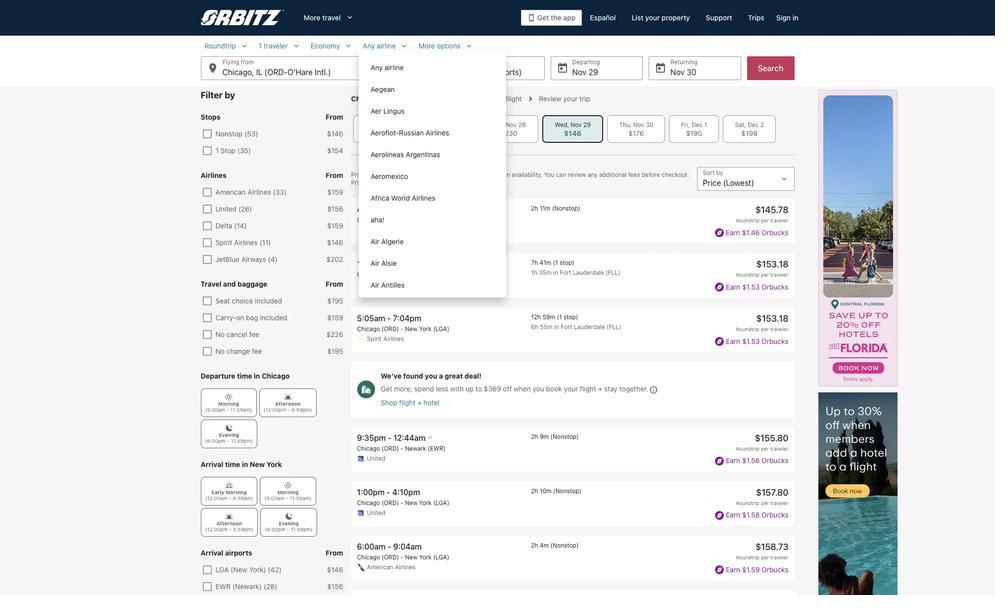 Task type: vqa. For each thing, say whether or not it's contained in the screenshot.


Task type: locate. For each thing, give the bounding box(es) containing it.
1 right fri,
[[705, 121, 707, 129]]

(ord) down 9:35pm - 12:44am +1
[[382, 445, 399, 453]]

dec left 2
[[748, 121, 759, 129]]

1 vertical spatial afternoon
[[217, 521, 242, 527]]

stop) for 10:23am - 7:04pm
[[560, 259, 574, 267]]

29 up trip
[[589, 68, 598, 77]]

0 vertical spatial 29
[[589, 68, 598, 77]]

(1 inside 12h 59m (1 stop) 6h 55m in fort lauderdale (fll)
[[557, 314, 562, 321]]

1 air from the top
[[371, 238, 380, 246]]

1 vertical spatial 29
[[584, 121, 591, 129]]

1 vertical spatial (6:00pm
[[265, 527, 285, 533]]

flight inside shop flight + hotel link
[[399, 399, 416, 407]]

flight right departing
[[414, 95, 432, 103]]

york for 5:05am - 7:04pm
[[419, 326, 432, 333]]

and up complete
[[437, 171, 447, 179]]

0 vertical spatial airline
[[377, 42, 396, 50]]

wed,
[[555, 121, 569, 129]]

3 $159 from the top
[[327, 314, 343, 322]]

1 vertical spatial afternoon (12:00pm - 5:59pm)
[[205, 521, 254, 533]]

0 vertical spatial fort
[[560, 269, 571, 277]]

world
[[391, 194, 410, 202]]

chicago inside 1:00pm - 4:10pm chicago (ord) - new york (lga)
[[357, 500, 380, 507]]

afternoon 12:00pm through 5:59pm element
[[259, 389, 317, 418], [201, 509, 258, 538]]

morning
[[218, 401, 239, 407], [226, 490, 247, 496], [278, 490, 299, 496]]

$1.46
[[742, 228, 760, 237]]

on
[[503, 171, 510, 179], [236, 314, 244, 322]]

new inside 10:23am - 7:04pm chicago (ord) - new york (lga)
[[405, 271, 418, 279]]

small image for 1 traveler
[[292, 42, 301, 50]]

$1.53 for 10:23am - 7:04pm
[[742, 283, 760, 291]]

1 $195 from the top
[[327, 297, 343, 305]]

(1 for 10:23am - 7:04pm
[[553, 259, 558, 267]]

menu
[[359, 56, 506, 596]]

2 (ord) from the top
[[382, 271, 399, 279]]

change inside prices displayed include taxes and may change based on availability. you can review any additional fees before checkout. prices are not final until you complete your purchase.
[[462, 171, 483, 179]]

any airline down "any airline" button
[[371, 63, 404, 72]]

$195 up $226
[[327, 297, 343, 305]]

stay
[[604, 385, 618, 394]]

spirit down '10:23am'
[[367, 281, 382, 289]]

2 from from the top
[[326, 171, 343, 180]]

3 (ord) from the top
[[382, 326, 399, 333]]

0 vertical spatial time
[[237, 372, 252, 381]]

0 horizontal spatial and
[[223, 280, 236, 289]]

0 vertical spatial change
[[462, 171, 483, 179]]

0 vertical spatial $159
[[327, 188, 343, 196]]

earn $1.56 orbucks
[[726, 457, 789, 465]]

4 2h from the top
[[531, 543, 538, 550]]

new inside 5:05am - 7:04pm chicago (ord) - new york (lga)
[[405, 326, 418, 333]]

0 horizontal spatial change
[[227, 347, 250, 356]]

tue, nov 28 $230
[[492, 121, 526, 138]]

small image left 'more options'
[[400, 42, 409, 50]]

5:05am - 7:04pm chicago (ord) - new york (lga)
[[357, 314, 449, 333]]

air alsie link
[[359, 252, 506, 274]]

2 dec from the left
[[748, 121, 759, 129]]

airlines inside 'link'
[[426, 129, 449, 137]]

1 vertical spatial $153.18
[[757, 314, 789, 324]]

shop flight + hotel
[[381, 399, 440, 407]]

chicago down '10:23am'
[[357, 271, 380, 279]]

5 (lga) from the top
[[433, 554, 449, 562]]

choose up aer
[[351, 95, 377, 103]]

1 (lga) from the top
[[433, 217, 449, 224]]

3 small image from the left
[[465, 42, 474, 50]]

1 spirit airlines from the top
[[367, 281, 404, 289]]

fort
[[560, 269, 571, 277], [561, 324, 572, 331]]

airline inside button
[[377, 42, 396, 50]]

0 horizontal spatial more
[[304, 13, 321, 22]]

$159
[[327, 188, 343, 196], [327, 222, 343, 230], [327, 314, 343, 322]]

2 $153.18 from the top
[[757, 314, 789, 324]]

american for american airlines
[[367, 564, 393, 572]]

0 vertical spatial $195
[[327, 297, 343, 305]]

airline up swap origin and destination icon
[[377, 42, 396, 50]]

4 per from the top
[[761, 446, 769, 452]]

(28)
[[264, 583, 277, 591]]

2 $156 from the top
[[327, 583, 343, 591]]

(ord) inside 4:23pm - 7:34pm chicago (ord) - new york (lga)
[[382, 217, 399, 224]]

dec for $198
[[748, 121, 759, 129]]

lauderdale for 10:23am - 7:04pm
[[573, 269, 604, 277]]

2 $153.18 roundtrip per traveler from the top
[[736, 314, 789, 333]]

small image right "options" at the left top of the page
[[465, 42, 474, 50]]

1 horizontal spatial 5:59pm)
[[292, 407, 312, 413]]

1 no from the top
[[216, 331, 225, 339]]

lauderdale
[[573, 269, 604, 277], [574, 324, 605, 331]]

1 vertical spatial and
[[223, 280, 236, 289]]

until
[[405, 179, 417, 187]]

1 vertical spatial included
[[260, 314, 287, 322]]

2 arrival from the top
[[201, 549, 223, 558]]

1 vertical spatial fee
[[252, 347, 262, 356]]

chicago for 4:23pm
[[357, 217, 380, 224]]

fort for 5:05am - 7:04pm
[[561, 324, 572, 331]]

and up seat
[[223, 280, 236, 289]]

air for air algerie
[[371, 238, 380, 246]]

airlines down 6:00am - 9:04am chicago (ord) - new york (lga)
[[395, 564, 416, 572]]

york inside 5:05am - 7:04pm chicago (ord) - new york (lga)
[[419, 326, 432, 333]]

2 (lga) from the top
[[433, 271, 449, 279]]

nov inside the tue, nov 28 $230
[[506, 121, 517, 129]]

(lga) inside 10:23am - 7:04pm chicago (ord) - new york (lga)
[[433, 271, 449, 279]]

2 air from the top
[[371, 259, 380, 268]]

3 per from the top
[[761, 327, 769, 333]]

0 horizontal spatial afternoon
[[217, 521, 242, 527]]

(ord) inside 5:05am - 7:04pm chicago (ord) - new york (lga)
[[382, 326, 399, 333]]

orbucks for 6:00am - 9:04am
[[762, 566, 789, 574]]

time for departure
[[237, 372, 252, 381]]

0 vertical spatial included
[[255, 297, 282, 305]]

1 horizontal spatial choose
[[449, 95, 473, 103]]

2 spirit airlines from the top
[[367, 336, 404, 343]]

any airline inside button
[[363, 42, 396, 50]]

$466
[[374, 129, 392, 138]]

(new
[[231, 566, 247, 575]]

0 horizontal spatial 11:59pm)
[[231, 439, 253, 444]]

more for more travel
[[304, 13, 321, 22]]

not
[[381, 179, 390, 187]]

2 horizontal spatial 1
[[705, 121, 707, 129]]

$1.53 for 5:05am - 7:04pm
[[742, 337, 760, 346]]

xsmall image inside the afternoon 12:00pm through 5:59pm element
[[284, 393, 292, 401]]

4:59am)
[[233, 496, 253, 502]]

air inside "air alsie" link
[[371, 259, 380, 268]]

afternoon (12:00pm - 5:59pm) for the leftmost the afternoon 12:00pm through 5:59pm element
[[205, 521, 254, 533]]

0 vertical spatial and
[[437, 171, 447, 179]]

1 left stop
[[216, 147, 219, 155]]

property
[[662, 13, 690, 22]]

1 horizontal spatial evening 6:00pm through 11:59pm element
[[260, 509, 317, 538]]

lauderdale right the 35m
[[573, 269, 604, 277]]

0 vertical spatial (fll)
[[606, 269, 621, 277]]

(lga)
[[433, 217, 449, 224], [433, 271, 449, 279], [433, 326, 449, 333], [433, 500, 449, 507], [433, 554, 449, 562]]

1 2h from the top
[[531, 205, 538, 212]]

we've found you a great deal!
[[381, 372, 482, 381]]

1 horizontal spatial 1
[[259, 42, 262, 50]]

5:59pm)
[[292, 407, 312, 413], [233, 527, 254, 533]]

thu, nov 30 $176
[[619, 121, 654, 138]]

1 horizontal spatial small image
[[344, 42, 353, 50]]

nov inside nov 30 button
[[671, 68, 685, 77]]

more inside dropdown button
[[304, 13, 321, 22]]

$159 for delta (14)
[[327, 222, 343, 230]]

(lga) for 1:00pm - 4:10pm
[[433, 500, 449, 507]]

sun, nov 26 $466
[[366, 121, 400, 138]]

2h left 9m
[[531, 433, 538, 441]]

wed, nov 29 $146
[[555, 121, 591, 138]]

york for 4:23pm - 7:34pm
[[419, 217, 432, 224]]

your right list
[[645, 13, 660, 22]]

$156 for $159
[[327, 205, 343, 213]]

0 horizontal spatial morning (5:00am - 11:59am)
[[205, 401, 252, 413]]

traveler inside $145.78 roundtrip per traveler
[[771, 218, 789, 224]]

$159 for american airlines (33)
[[327, 188, 343, 196]]

29 right wed, on the top right of the page
[[584, 121, 591, 129]]

(nonstop) right 11m
[[552, 205, 580, 212]]

you left the a
[[425, 372, 437, 381]]

roundtrip for 6:00am - 9:04am
[[736, 555, 760, 561]]

1 up "il"
[[259, 42, 262, 50]]

0 vertical spatial 11:59pm)
[[231, 439, 253, 444]]

get down the we've
[[381, 385, 392, 394]]

lauderdale inside 12h 59m (1 stop) 6h 55m in fort lauderdale (fll)
[[574, 324, 605, 331]]

0 vertical spatial +
[[598, 385, 603, 394]]

2 choose from the left
[[449, 95, 473, 103]]

air for air alsie
[[371, 259, 380, 268]]

(ord) inside 6:00am - 9:04am chicago (ord) - new york (lga)
[[382, 554, 399, 562]]

2 small image from the left
[[400, 42, 409, 50]]

1 horizontal spatial small image
[[400, 42, 409, 50]]

2 per from the top
[[761, 272, 769, 278]]

fee for no change fee
[[252, 347, 262, 356]]

early morning 12:00am through 4:59am element
[[201, 478, 258, 506]]

xsmall image
[[225, 393, 233, 401], [284, 482, 292, 490], [225, 513, 233, 521], [285, 513, 293, 521]]

small image right the economy
[[344, 42, 353, 50]]

aeroflot-
[[371, 129, 399, 137]]

new inside 4:23pm - 7:34pm chicago (ord) - new york (lga)
[[405, 217, 418, 224]]

9:35pm - 12:44am +1
[[357, 434, 432, 443]]

(lga) inside 6:00am - 9:04am chicago (ord) - new york (lga)
[[433, 554, 449, 562]]

0 horizontal spatial small image
[[292, 42, 301, 50]]

stop) inside 12h 59m (1 stop) 6h 55m in fort lauderdale (fll)
[[564, 314, 578, 321]]

lauderdale for 5:05am - 7:04pm
[[574, 324, 605, 331]]

new inside 6:00am - 9:04am chicago (ord) - new york (lga)
[[405, 554, 418, 562]]

(ord) for 1:00pm
[[382, 500, 399, 507]]

1 $153.18 roundtrip per traveler from the top
[[736, 259, 789, 278]]

(ord) for 5:05am
[[382, 326, 399, 333]]

morning 5:00am through 11:59am element right 4:59am)
[[260, 478, 316, 506]]

$145.78 roundtrip per traveler
[[736, 205, 789, 224]]

per inside "$158.73 roundtrip per traveler"
[[761, 555, 769, 561]]

loyalty logo image for 6:00am - 9:04am
[[715, 566, 724, 575]]

(nonstop) right 9m
[[551, 433, 579, 441]]

xsmall image inside early morning 12:00am through 4:59am element
[[225, 482, 233, 490]]

3 (lga) from the top
[[433, 326, 449, 333]]

york inside 4:23pm - 7:34pm chicago (ord) - new york (lga)
[[419, 217, 432, 224]]

0 horizontal spatial evening 6:00pm through 11:59pm element
[[201, 420, 257, 449]]

(fll) inside 7h 41m (1 stop) 1h 35m in fort lauderdale (fll)
[[606, 269, 621, 277]]

chicago for departure
[[262, 372, 290, 381]]

2 earn $1.53 orbucks from the top
[[726, 337, 789, 346]]

chicago for 1:00pm
[[357, 500, 380, 507]]

chicago down 9:35pm
[[357, 445, 380, 453]]

1 per from the top
[[761, 218, 769, 224]]

chicago down 5:05am
[[357, 326, 380, 333]]

(nonstop) right 10m at the bottom right of the page
[[553, 488, 582, 495]]

choose up the 27
[[449, 95, 473, 103]]

loyalty logo image
[[715, 229, 724, 238], [715, 283, 724, 292], [715, 338, 724, 347], [715, 457, 724, 466], [715, 512, 724, 521], [715, 566, 724, 575]]

5 orbucks from the top
[[762, 511, 789, 520]]

morning right early
[[226, 490, 247, 496]]

2 small image from the left
[[344, 42, 353, 50]]

evening up arrival time in new york
[[219, 433, 239, 439]]

1 from from the top
[[326, 113, 343, 121]]

$153.18 roundtrip per traveler for 10:23am - 7:04pm
[[736, 259, 789, 278]]

0 vertical spatial (1
[[553, 259, 558, 267]]

0 vertical spatial (12:00pm
[[264, 407, 286, 413]]

morning right 4:59am)
[[278, 490, 299, 496]]

carry-on bag included
[[216, 314, 287, 322]]

+ left the stay
[[598, 385, 603, 394]]

0 horizontal spatial american
[[216, 188, 246, 196]]

spirit airlines down 5:05am - 7:04pm chicago (ord) - new york (lga)
[[367, 336, 404, 343]]

evening
[[219, 433, 239, 439], [279, 521, 299, 527]]

$195 for no change fee
[[327, 347, 343, 356]]

russian
[[399, 129, 424, 137]]

7:04pm inside 10:23am - 7:04pm chicago (ord) - new york (lga)
[[397, 260, 425, 269]]

traveler for 6:00am - 9:04am
[[771, 555, 789, 561]]

chicago inside 10:23am - 7:04pm chicago (ord) - new york (lga)
[[357, 271, 380, 279]]

availability.
[[512, 171, 543, 179]]

(26)
[[239, 205, 252, 213]]

you left book
[[533, 385, 544, 394]]

dec up $190
[[692, 121, 703, 129]]

2 horizontal spatial small image
[[465, 42, 474, 50]]

dec inside sat, dec 2 $198
[[748, 121, 759, 129]]

air
[[371, 238, 380, 246], [371, 259, 380, 268], [371, 281, 380, 290]]

29 inside 'wed, nov 29 $146'
[[584, 121, 591, 129]]

airports)
[[490, 68, 522, 77]]

1 inside fri, dec 1 $190
[[705, 121, 707, 129]]

(ord) for 6:00am
[[382, 554, 399, 562]]

3 2h from the top
[[531, 488, 538, 495]]

from down $154
[[326, 171, 343, 180]]

xsmall image
[[284, 393, 292, 401], [225, 425, 233, 433], [225, 482, 233, 490]]

roundtrip
[[205, 42, 236, 50], [736, 218, 760, 224], [736, 272, 760, 278], [736, 327, 760, 333], [736, 446, 760, 452], [736, 501, 760, 507], [736, 555, 760, 561]]

spirit down 5:05am
[[367, 336, 382, 343]]

0 vertical spatial get
[[537, 13, 549, 22]]

small image for any airline
[[400, 42, 409, 50]]

list
[[351, 199, 795, 596]]

chicago, il (ord-o'hare intl.)
[[222, 68, 331, 77]]

1 vertical spatial 5:59pm)
[[233, 527, 254, 533]]

0 vertical spatial $153.18
[[757, 259, 789, 270]]

1:00pm - 4:10pm chicago (ord) - new york (lga)
[[357, 488, 449, 507]]

(lga) inside 4:23pm - 7:34pm chicago (ord) - new york (lga)
[[433, 217, 449, 224]]

orbitz logo image
[[201, 10, 284, 26]]

0 vertical spatial evening
[[219, 433, 239, 439]]

0 vertical spatial evening (6:00pm - 11:59pm)
[[205, 433, 253, 444]]

tab list containing $466
[[351, 115, 795, 143]]

1 vertical spatial more
[[419, 42, 435, 50]]

airlines down 5:05am - 7:04pm chicago (ord) - new york (lga)
[[383, 336, 404, 343]]

2 2h from the top
[[531, 433, 538, 441]]

3 air from the top
[[371, 281, 380, 290]]

more left travel
[[304, 13, 321, 22]]

air inside air algerie link
[[371, 238, 380, 246]]

morning down the departure
[[218, 401, 239, 407]]

1 vertical spatial any
[[371, 63, 383, 72]]

antilles
[[381, 281, 405, 290]]

0 horizontal spatial 5:59pm)
[[233, 527, 254, 533]]

2h left 11m
[[531, 205, 538, 212]]

roundtrip for 5:05am - 7:04pm
[[736, 327, 760, 333]]

roundtrip inside button
[[205, 42, 236, 50]]

2 no from the top
[[216, 347, 225, 356]]

1 horizontal spatial afternoon 12:00pm through 5:59pm element
[[259, 389, 317, 418]]

chicago inside 4:23pm - 7:34pm chicago (ord) - new york (lga)
[[357, 217, 380, 224]]

no
[[216, 331, 225, 339], [216, 347, 225, 356]]

0 horizontal spatial (5:00am
[[205, 407, 225, 413]]

6 per from the top
[[761, 555, 769, 561]]

1 vertical spatial stop)
[[564, 314, 578, 321]]

1 dec from the left
[[692, 121, 703, 129]]

4m
[[540, 543, 549, 550]]

0 vertical spatial afternoon 12:00pm through 5:59pm element
[[259, 389, 317, 418]]

nov for $146
[[571, 121, 582, 129]]

1 vertical spatial lauderdale
[[574, 324, 605, 331]]

1 $153.18 from the top
[[757, 259, 789, 270]]

airline
[[377, 42, 396, 50], [385, 63, 404, 72]]

in inside dropdown button
[[793, 13, 799, 22]]

0 vertical spatial more
[[304, 13, 321, 22]]

None search field
[[201, 42, 795, 596]]

shop
[[381, 399, 397, 407]]

0 vertical spatial evening 6:00pm through 11:59pm element
[[201, 420, 257, 449]]

travel
[[322, 13, 341, 22]]

0 horizontal spatial dec
[[692, 121, 703, 129]]

1 horizontal spatial morning 5:00am through 11:59am element
[[260, 478, 316, 506]]

2 vertical spatial air
[[371, 281, 380, 290]]

7:04pm right 5:05am
[[393, 314, 421, 323]]

york inside 6:00am - 9:04am chicago (ord) - new york (lga)
[[419, 554, 432, 562]]

airline right swap origin and destination icon
[[385, 63, 404, 72]]

nov inside 'wed, nov 29 $146'
[[571, 121, 582, 129]]

1 $1.53 from the top
[[742, 283, 760, 291]]

(12:00pm down departure time in chicago
[[264, 407, 286, 413]]

fee for no cancel fee
[[249, 331, 259, 339]]

(lga) inside 1:00pm - 4:10pm chicago (ord) - new york (lga)
[[433, 500, 449, 507]]

1 vertical spatial earn $1.53 orbucks
[[726, 337, 789, 346]]

dec for $190
[[692, 121, 703, 129]]

2 vertical spatial xsmall image
[[225, 482, 233, 490]]

get
[[537, 13, 549, 22], [381, 385, 392, 394]]

1 vertical spatial $156
[[327, 583, 343, 591]]

travel
[[201, 280, 221, 289]]

roundtrip for 10:23am - 7:04pm
[[736, 272, 760, 278]]

loyalty logo image for 4:23pm - 7:34pm
[[715, 229, 724, 238]]

xsmall image inside evening 6:00pm through 11:59pm element
[[285, 513, 293, 521]]

arrival up lga
[[201, 549, 223, 558]]

xsmall image right early
[[225, 482, 233, 490]]

new for 1:00pm - 4:10pm
[[405, 500, 418, 507]]

1 $156 from the top
[[327, 205, 343, 213]]

roundtrip inside $157.80 roundtrip per traveler
[[736, 501, 760, 507]]

1 small image from the left
[[292, 42, 301, 50]]

small image for roundtrip
[[240, 42, 249, 50]]

(12:00pm up arrival airports
[[205, 527, 228, 533]]

flight down more,
[[399, 399, 416, 407]]

traveler inside "$158.73 roundtrip per traveler"
[[771, 555, 789, 561]]

0 vertical spatial 11:59am)
[[231, 407, 252, 413]]

no down no cancel fee
[[216, 347, 225, 356]]

new york, ny (nyc-all airports)
[[406, 68, 522, 77]]

air left algerie at left
[[371, 238, 380, 246]]

0 vertical spatial afternoon (12:00pm - 5:59pm)
[[264, 401, 312, 413]]

(fll) for 5:05am - 7:04pm
[[607, 324, 622, 331]]

0 vertical spatial earn $1.53 orbucks
[[726, 283, 789, 291]]

any airline up swap origin and destination icon
[[363, 42, 396, 50]]

0 horizontal spatial evening (6:00pm - 11:59pm)
[[205, 433, 253, 444]]

trips
[[748, 13, 765, 22]]

1 (ord) from the top
[[382, 217, 399, 224]]

prices left 'are'
[[351, 179, 368, 187]]

fee down bag
[[249, 331, 259, 339]]

york for 1:00pm - 4:10pm
[[419, 500, 432, 507]]

7:04pm inside 5:05am - 7:04pm chicago (ord) - new york (lga)
[[393, 314, 421, 323]]

new inside 1:00pm - 4:10pm chicago (ord) - new york (lga)
[[405, 500, 418, 507]]

york
[[419, 217, 432, 224], [419, 271, 432, 279], [419, 326, 432, 333], [267, 461, 282, 469], [419, 500, 432, 507], [419, 554, 432, 562]]

review
[[568, 171, 586, 179]]

0 vertical spatial morning 5:00am through 11:59am element
[[201, 389, 257, 418]]

0 vertical spatial any
[[363, 42, 375, 50]]

any inside 'link'
[[371, 63, 383, 72]]

seat choice included
[[216, 297, 282, 305]]

0 horizontal spatial (12:00pm
[[205, 527, 228, 533]]

1 orbucks from the top
[[762, 228, 789, 237]]

1 $159 from the top
[[327, 188, 343, 196]]

tab list
[[351, 115, 795, 143]]

stop) right 41m
[[560, 259, 574, 267]]

2 orbucks from the top
[[762, 283, 789, 291]]

chicago inside 5:05am - 7:04pm chicago (ord) - new york (lga)
[[357, 326, 380, 333]]

7h 41m (1 stop) 1h 35m in fort lauderdale (fll)
[[531, 259, 621, 277]]

xsmall image inside the afternoon 12:00pm through 5:59pm element
[[225, 513, 233, 521]]

per inside $145.78 roundtrip per traveler
[[761, 218, 769, 224]]

(5:00am
[[205, 407, 225, 413], [264, 496, 285, 502]]

any up aegean
[[371, 63, 383, 72]]

chicago down 4:23pm
[[357, 217, 380, 224]]

united for $155.80
[[367, 455, 385, 463]]

(1 inside 7h 41m (1 stop) 1h 35m in fort lauderdale (fll)
[[553, 259, 558, 267]]

york inside 1:00pm - 4:10pm chicago (ord) - new york (lga)
[[419, 500, 432, 507]]

(fll) inside 12h 59m (1 stop) 6h 55m in fort lauderdale (fll)
[[607, 324, 622, 331]]

chicago inside 6:00am - 9:04am chicago (ord) - new york (lga)
[[357, 554, 380, 562]]

earn $1.58 orbucks
[[726, 511, 789, 520]]

6 (ord) from the top
[[382, 554, 399, 562]]

shop flight + hotel link
[[381, 399, 789, 408]]

and
[[437, 171, 447, 179], [223, 280, 236, 289]]

new for 6:00am - 9:04am
[[405, 554, 418, 562]]

2h left the 4m
[[531, 543, 538, 550]]

airways
[[241, 255, 266, 264]]

earn $1.46 orbucks
[[726, 228, 789, 237]]

airline inside 'link'
[[385, 63, 404, 72]]

nov
[[572, 68, 587, 77], [671, 68, 685, 77], [380, 121, 391, 129], [444, 121, 455, 129], [506, 121, 517, 129], [571, 121, 582, 129], [633, 121, 644, 129]]

0 horizontal spatial choose
[[351, 95, 377, 103]]

sun,
[[366, 121, 378, 129]]

download the app button image
[[528, 14, 535, 22], [529, 14, 534, 21]]

spirit airlines for 10:23am
[[367, 281, 404, 289]]

spirit airlines down air alsie
[[367, 281, 404, 289]]

new for 5:05am - 7:04pm
[[405, 326, 418, 333]]

ny
[[444, 68, 455, 77]]

(nonstop)
[[552, 205, 580, 212], [551, 433, 579, 441], [553, 488, 582, 495], [551, 543, 579, 550]]

from for american airlines (33)
[[326, 171, 343, 180]]

aer lingus link
[[359, 100, 506, 122]]

all
[[479, 68, 488, 77]]

$146 for spirit airlines (11)
[[327, 239, 343, 247]]

traveler inside button
[[264, 42, 288, 50]]

none search field containing search
[[201, 42, 795, 596]]

(1 right 41m
[[553, 259, 558, 267]]

new inside dropdown button
[[406, 68, 422, 77]]

1 vertical spatial fort
[[561, 324, 572, 331]]

(5:00am right 4:59am)
[[264, 496, 285, 502]]

xsmall image for (6:00pm
[[225, 425, 233, 433]]

5 per from the top
[[761, 501, 769, 507]]

(6:00pm up arrival time in new york
[[205, 439, 226, 444]]

included
[[255, 297, 282, 305], [260, 314, 287, 322]]

4:23pm
[[357, 205, 386, 214]]

2 $195 from the top
[[327, 347, 343, 356]]

0 vertical spatial 7:04pm
[[397, 260, 425, 269]]

evening 6:00pm through 11:59pm element up arrival time in new york
[[201, 420, 257, 449]]

nov inside mon, nov 27 $301
[[444, 121, 455, 129]]

0 horizontal spatial evening
[[219, 433, 239, 439]]

1 horizontal spatial and
[[437, 171, 447, 179]]

0 vertical spatial xsmall image
[[284, 393, 292, 401]]

american down 6:00am
[[367, 564, 393, 572]]

united down 1:00pm
[[367, 510, 385, 517]]

1 vertical spatial arrival
[[201, 549, 223, 558]]

your left trip
[[564, 95, 578, 103]]

3 orbucks from the top
[[762, 337, 789, 346]]

xsmall image down departure time in chicago
[[284, 393, 292, 401]]

0 horizontal spatial 1
[[216, 147, 219, 155]]

small image
[[240, 42, 249, 50], [400, 42, 409, 50], [465, 42, 474, 50]]

air left alsie
[[371, 259, 380, 268]]

1 vertical spatial morning (5:00am - 11:59am)
[[264, 490, 312, 502]]

0 horizontal spatial 30
[[646, 121, 654, 129]]

0 vertical spatial (6:00pm
[[205, 439, 226, 444]]

1 choose from the left
[[351, 95, 377, 103]]

evening 6:00pm through 11:59pm element
[[201, 420, 257, 449], [260, 509, 317, 538]]

lauderdale inside 7h 41m (1 stop) 1h 35m in fort lauderdale (fll)
[[573, 269, 604, 277]]

morning (5:00am - 11:59am) down the departure
[[205, 401, 252, 413]]

york inside 10:23am - 7:04pm chicago (ord) - new york (lga)
[[419, 271, 432, 279]]

from for seat choice included
[[326, 280, 343, 289]]

6 orbucks from the top
[[762, 566, 789, 574]]

change up purchase.
[[462, 171, 483, 179]]

you inside prices displayed include taxes and may change based on availability. you can review any additional fees before checkout. prices are not final until you complete your purchase.
[[419, 179, 429, 187]]

time down no change fee
[[237, 372, 252, 381]]

9m
[[540, 433, 549, 441]]

spirit airlines for 5:05am
[[367, 336, 404, 343]]

per inside $157.80 roundtrip per traveler
[[761, 501, 769, 507]]

1 small image from the left
[[240, 42, 249, 50]]

small image for more options
[[465, 42, 474, 50]]

economy
[[311, 42, 340, 50]]

info_outline image
[[649, 386, 658, 395], [650, 387, 658, 394]]

search button
[[747, 56, 795, 80]]

from
[[326, 113, 343, 121], [326, 171, 343, 180], [326, 280, 343, 289], [326, 549, 343, 558]]

(newark)
[[233, 583, 262, 591]]

0 horizontal spatial small image
[[240, 42, 249, 50]]

30 inside thu, nov 30 $176
[[646, 121, 654, 129]]

(ord) up air antilles
[[382, 271, 399, 279]]

fee down no cancel fee
[[252, 347, 262, 356]]

time up early morning 12:00am through 4:59am element
[[225, 461, 240, 469]]

1 vertical spatial time
[[225, 461, 240, 469]]

1 download the app button image from the left
[[528, 14, 535, 22]]

55m
[[540, 324, 553, 331]]

prices left displayed
[[351, 171, 368, 179]]

4 from from the top
[[326, 549, 343, 558]]

included down baggage
[[255, 297, 282, 305]]

1 vertical spatial united
[[367, 455, 385, 463]]

1 horizontal spatial afternoon (12:00pm - 5:59pm)
[[264, 401, 312, 413]]

2h for $145.78
[[531, 205, 538, 212]]

earn for 5:05am - 7:04pm
[[726, 337, 741, 346]]

airlines down 10:23am - 7:04pm chicago (ord) - new york (lga)
[[383, 281, 404, 289]]

2h 9m (nonstop)
[[531, 433, 579, 441]]

any
[[588, 171, 598, 179]]

get left the the on the top right
[[537, 13, 549, 22]]

more
[[304, 13, 321, 22], [419, 42, 435, 50]]

tue,
[[492, 121, 504, 129]]

1 horizontal spatial on
[[503, 171, 510, 179]]

small image
[[292, 42, 301, 50], [344, 42, 353, 50]]

0 vertical spatial stop)
[[560, 259, 574, 267]]

1 horizontal spatial american
[[367, 564, 393, 572]]

1 vertical spatial xsmall image
[[225, 425, 233, 433]]

(lga) for 6:00am - 9:04am
[[433, 554, 449, 562]]

traveler for 5:05am - 7:04pm
[[771, 327, 789, 333]]

in up early morning 12:00am through 4:59am element
[[242, 461, 248, 469]]

air inside air antilles link
[[371, 281, 380, 290]]

you down taxes
[[419, 179, 429, 187]]

2 vertical spatial united
[[367, 510, 385, 517]]

evening (6:00pm - 11:59pm) up (42)
[[265, 521, 313, 533]]

by
[[225, 90, 235, 100]]

4 (lga) from the top
[[433, 500, 449, 507]]

1 inside button
[[259, 42, 262, 50]]

stop) inside 7h 41m (1 stop) 1h 35m in fort lauderdale (fll)
[[560, 259, 574, 267]]

fort right the 35m
[[560, 269, 571, 277]]

in right the sign
[[793, 13, 799, 22]]

aegean link
[[359, 78, 506, 100]]

(ord) down 7:34pm
[[382, 217, 399, 224]]

1 horizontal spatial dec
[[748, 121, 759, 129]]

prices displayed include taxes and may change based on availability. you can review any additional fees before checkout. prices are not final until you complete your purchase.
[[351, 171, 689, 187]]

get for get the app
[[537, 13, 549, 22]]

in right 55m
[[554, 324, 559, 331]]

chicago down 6:00am
[[357, 554, 380, 562]]

spirit down delta
[[216, 239, 232, 247]]

3 from from the top
[[326, 280, 343, 289]]

earn $1.53 orbucks for 10:23am - 7:04pm
[[726, 283, 789, 291]]

traveler inside $157.80 roundtrip per traveler
[[771, 501, 789, 507]]

1 earn $1.53 orbucks from the top
[[726, 283, 789, 291]]

2 $1.53 from the top
[[742, 337, 760, 346]]

1 vertical spatial (1
[[557, 314, 562, 321]]

35m
[[539, 269, 552, 277]]

xsmall image up arrival time in new york
[[225, 425, 233, 433]]

$190
[[686, 129, 702, 138]]

morning 5:00am through 11:59am element
[[201, 389, 257, 418], [260, 478, 316, 506]]

nov inside sun, nov 26 $466
[[380, 121, 391, 129]]

arrival for arrival airports
[[201, 549, 223, 558]]

xsmall image for (12:00pm
[[284, 393, 292, 401]]

- inside early morning (12:00am - 4:59am)
[[229, 496, 231, 502]]

nov inside thu, nov 30 $176
[[633, 121, 644, 129]]

on right based
[[503, 171, 510, 179]]

fort inside 7h 41m (1 stop) 1h 35m in fort lauderdale (fll)
[[560, 269, 571, 277]]

fort inside 12h 59m (1 stop) 6h 55m in fort lauderdale (fll)
[[561, 324, 572, 331]]

any up swap origin and destination icon
[[363, 42, 375, 50]]

dec
[[692, 121, 703, 129], [748, 121, 759, 129]]

0 vertical spatial 5:59pm)
[[292, 407, 312, 413]]

xsmall image inside evening 6:00pm through 11:59pm element
[[225, 425, 233, 433]]

dec inside fri, dec 1 $190
[[692, 121, 703, 129]]

7:04pm up antilles
[[397, 260, 425, 269]]

1 arrival from the top
[[201, 461, 223, 469]]

more inside button
[[419, 42, 435, 50]]

$153.18 for 10:23am - 7:04pm
[[757, 259, 789, 270]]

(ord) inside 1:00pm - 4:10pm chicago (ord) - new york (lga)
[[382, 500, 399, 507]]

roundtrip inside $145.78 roundtrip per traveler
[[736, 218, 760, 224]]

on inside prices displayed include taxes and may change based on availability. you can review any additional fees before checkout. prices are not final until you complete your purchase.
[[503, 171, 510, 179]]

your down may
[[458, 179, 471, 187]]

1 vertical spatial (5:00am
[[264, 496, 285, 502]]

$153.18 for 5:05am - 7:04pm
[[757, 314, 789, 324]]

taxes
[[420, 171, 435, 179]]

0 vertical spatial american
[[216, 188, 246, 196]]

$159 down $154
[[327, 188, 343, 196]]

more left "options" at the left top of the page
[[419, 42, 435, 50]]

(ord) down 4:10pm
[[382, 500, 399, 507]]

(lga) inside 5:05am - 7:04pm chicago (ord) - new york (lga)
[[433, 326, 449, 333]]

sat,
[[735, 121, 746, 129]]

2 $159 from the top
[[327, 222, 343, 230]]

(ord) inside 10:23am - 7:04pm chicago (ord) - new york (lga)
[[382, 271, 399, 279]]

5 (ord) from the top
[[382, 500, 399, 507]]

spirit for 5:05am
[[367, 336, 382, 343]]

roundtrip inside "$158.73 roundtrip per traveler"
[[736, 555, 760, 561]]

6h
[[531, 324, 539, 331]]

earn
[[726, 228, 740, 237], [726, 283, 741, 291], [726, 337, 741, 346], [726, 457, 740, 465], [726, 511, 740, 520], [726, 566, 740, 574]]



Task type: describe. For each thing, give the bounding box(es) containing it.
4 orbucks from the top
[[762, 457, 789, 465]]

per for 1:00pm - 4:10pm
[[761, 501, 769, 507]]

2 prices from the top
[[351, 179, 368, 187]]

arrival for arrival time in new york
[[201, 461, 223, 469]]

(nonstop) for $157.80
[[553, 488, 582, 495]]

0 vertical spatial united
[[216, 205, 237, 213]]

earn for 10:23am - 7:04pm
[[726, 283, 741, 291]]

choose for choose returning flight
[[449, 95, 473, 103]]

jetblue
[[216, 255, 240, 264]]

york)
[[249, 566, 266, 575]]

sign in
[[776, 13, 799, 22]]

1 vertical spatial +
[[417, 399, 422, 407]]

1 horizontal spatial 11:59am)
[[290, 496, 312, 502]]

menu containing any airline
[[359, 56, 506, 596]]

30 inside button
[[687, 68, 697, 77]]

you
[[544, 171, 555, 179]]

loyalty logo image for 1:00pm - 4:10pm
[[715, 512, 724, 521]]

traveler for 10:23am - 7:04pm
[[771, 272, 789, 278]]

aerolineas argentinas
[[371, 150, 440, 159]]

1 traveler
[[259, 42, 288, 50]]

from for lga (new york) (42)
[[326, 549, 343, 558]]

orbucks for 4:23pm - 7:34pm
[[762, 228, 789, 237]]

1 vertical spatial change
[[227, 347, 250, 356]]

africa
[[371, 194, 389, 202]]

5:59pm) for the leftmost the afternoon 12:00pm through 5:59pm element
[[233, 527, 254, 533]]

2h 10m (nonstop)
[[531, 488, 582, 495]]

27
[[457, 121, 464, 129]]

0 vertical spatial (5:00am
[[205, 407, 225, 413]]

nov for $466
[[380, 121, 391, 129]]

per for 10:23am - 7:04pm
[[761, 272, 769, 278]]

may
[[449, 171, 461, 179]]

together.
[[620, 385, 648, 394]]

app
[[563, 13, 576, 22]]

(lga) for 4:23pm - 7:34pm
[[433, 217, 449, 224]]

$1.56
[[742, 457, 760, 465]]

in inside 12h 59m (1 stop) 6h 55m in fort lauderdale (fll)
[[554, 324, 559, 331]]

airlines down stop
[[201, 171, 227, 180]]

arrival time in new york
[[201, 461, 282, 469]]

american airlines (33)
[[216, 188, 287, 196]]

1 horizontal spatial evening (6:00pm - 11:59pm)
[[265, 521, 313, 533]]

per inside $155.80 roundtrip per traveler
[[761, 446, 769, 452]]

choose departing flight
[[351, 95, 432, 103]]

2h 11m (nonstop)
[[531, 205, 580, 212]]

nov 30
[[671, 68, 697, 77]]

chicago for 5:05am
[[357, 326, 380, 333]]

the
[[551, 13, 562, 22]]

$157.80
[[756, 488, 789, 498]]

1 prices from the top
[[351, 171, 368, 179]]

earn $1.53 orbucks for 5:05am - 7:04pm
[[726, 337, 789, 346]]

nov inside nov 29 button
[[572, 68, 587, 77]]

2 download the app button image from the left
[[529, 14, 534, 21]]

11:59pm) for the bottom evening 6:00pm through 11:59pm element
[[291, 527, 313, 533]]

nov for $230
[[506, 121, 517, 129]]

from for nonstop (53)
[[326, 113, 343, 121]]

(lga) for 5:05am - 7:04pm
[[433, 326, 449, 333]]

and inside prices displayed include taxes and may change based on availability. you can review any additional fees before checkout. prices are not final until you complete your purchase.
[[437, 171, 447, 179]]

$145.78
[[756, 205, 789, 215]]

aeromexico link
[[359, 165, 506, 187]]

stop
[[221, 147, 235, 155]]

(ord-
[[265, 68, 288, 77]]

new for 10:23am - 7:04pm
[[405, 271, 418, 279]]

1 horizontal spatial (12:00pm
[[264, 407, 286, 413]]

loyalty logo image for 10:23am - 7:04pm
[[715, 283, 724, 292]]

7h
[[531, 259, 538, 267]]

fri, dec 1 $190
[[681, 121, 707, 138]]

7:04pm for 10:23am - 7:04pm
[[397, 260, 425, 269]]

(ord) for 10:23am
[[382, 271, 399, 279]]

choice
[[232, 297, 253, 305]]

orbucks for 1:00pm - 4:10pm
[[762, 511, 789, 520]]

loyalty logo image for 5:05am - 7:04pm
[[715, 338, 724, 347]]

(nyc-
[[457, 68, 479, 77]]

no for no change fee
[[216, 347, 225, 356]]

more for more options
[[419, 42, 435, 50]]

based
[[485, 171, 502, 179]]

in down no change fee
[[254, 372, 260, 381]]

1 horizontal spatial morning (5:00am - 11:59am)
[[264, 490, 312, 502]]

departing
[[379, 95, 412, 103]]

in inside 7h 41m (1 stop) 1h 35m in fort lauderdale (fll)
[[553, 269, 558, 277]]

$155.80
[[755, 433, 789, 444]]

roundtrip for 1:00pm - 4:10pm
[[736, 501, 760, 507]]

2h for $155.80
[[531, 433, 538, 441]]

flight up shop flight + hotel link
[[580, 385, 596, 394]]

trips link
[[740, 9, 773, 27]]

seat
[[216, 297, 230, 305]]

york for 10:23am - 7:04pm
[[419, 271, 432, 279]]

$158.73 roundtrip per traveler
[[736, 543, 789, 561]]

1 vertical spatial evening 6:00pm through 11:59pm element
[[260, 509, 317, 538]]

any airline inside 'link'
[[371, 63, 404, 72]]

step 2 of 3. choose returning flight, choose returning flight element
[[449, 95, 539, 103]]

10:23am - 7:04pm chicago (ord) - new york (lga)
[[357, 260, 449, 279]]

are
[[370, 179, 379, 187]]

no for no cancel fee
[[216, 331, 225, 339]]

book
[[546, 385, 562, 394]]

1:00pm
[[357, 488, 385, 497]]

traveler for 1:00pm - 4:10pm
[[771, 501, 789, 507]]

1 horizontal spatial (6:00pm
[[265, 527, 285, 533]]

flight inside step 2 of 3. choose returning flight, choose returning flight element
[[506, 95, 522, 103]]

medium image
[[345, 13, 355, 23]]

thu,
[[619, 121, 632, 129]]

arrival airports
[[201, 549, 252, 558]]

29 inside button
[[589, 68, 598, 77]]

sat, dec 2 $198
[[735, 121, 764, 138]]

0 horizontal spatial 11:59am)
[[231, 407, 252, 413]]

choose for choose departing flight
[[351, 95, 377, 103]]

economy button
[[307, 42, 357, 50]]

$146 inside 'wed, nov 29 $146'
[[564, 129, 582, 138]]

airlines left the (33)
[[248, 188, 271, 196]]

(4)
[[268, 255, 278, 264]]

(ord) for 4:23pm
[[382, 217, 399, 224]]

options
[[437, 42, 461, 50]]

+1
[[428, 435, 432, 440]]

4:23pm - 7:34pm chicago (ord) - new york (lga)
[[357, 205, 449, 224]]

delta (14)
[[216, 222, 247, 230]]

nov 30 button
[[649, 56, 741, 80]]

(nonstop) for $155.80
[[551, 433, 579, 441]]

2
[[761, 121, 764, 129]]

stop) for 5:05am - 7:04pm
[[564, 314, 578, 321]]

traveler inside $155.80 roundtrip per traveler
[[771, 446, 789, 452]]

xsmall image for morning
[[225, 482, 233, 490]]

(nonstop) for $145.78
[[552, 205, 580, 212]]

morning inside early morning (12:00am - 4:59am)
[[226, 490, 247, 496]]

orbucks for 5:05am - 7:04pm
[[762, 337, 789, 346]]

off
[[503, 385, 512, 394]]

1 vertical spatial (12:00pm
[[205, 527, 228, 533]]

nov for $176
[[633, 121, 644, 129]]

1 horizontal spatial +
[[598, 385, 603, 394]]

$159 for carry-on bag included
[[327, 314, 343, 322]]

4 (ord) from the top
[[382, 445, 399, 453]]

orbucks for 10:23am - 7:04pm
[[762, 283, 789, 291]]

displayed
[[370, 171, 397, 179]]

$226
[[326, 331, 343, 339]]

more travel button
[[296, 9, 363, 27]]

fri,
[[681, 121, 690, 129]]

per for 6:00am - 9:04am
[[761, 555, 769, 561]]

1 vertical spatial evening
[[279, 521, 299, 527]]

cancel
[[227, 331, 247, 339]]

$156 for $146
[[327, 583, 343, 591]]

(nonstop) for $158.73
[[551, 543, 579, 550]]

1 vertical spatial you
[[425, 372, 437, 381]]

get for get more, spend less with up to $369 off when you book your flight + stay together.
[[381, 385, 392, 394]]

spend
[[414, 385, 434, 394]]

1 for 1 stop (35)
[[216, 147, 219, 155]]

africa world airlines link
[[359, 187, 506, 209]]

trip
[[580, 95, 590, 103]]

york for 6:00am - 9:04am
[[419, 554, 432, 562]]

(1 for 5:05am - 7:04pm
[[557, 314, 562, 321]]

7:34pm
[[394, 205, 422, 214]]

ewr (newark) (28)
[[216, 583, 277, 591]]

time for arrival
[[225, 461, 240, 469]]

hotel
[[424, 399, 440, 407]]

to
[[476, 385, 482, 394]]

sign in button
[[773, 9, 803, 27]]

no cancel fee
[[216, 331, 259, 339]]

$154
[[327, 147, 343, 155]]

sign
[[776, 13, 791, 22]]

get the app link
[[521, 10, 582, 26]]

delta
[[216, 222, 232, 230]]

1 traveler button
[[255, 42, 305, 50]]

2h for $158.73
[[531, 543, 538, 550]]

aer lingus
[[371, 107, 405, 115]]

early
[[212, 490, 224, 496]]

aha!
[[371, 216, 384, 224]]

1 horizontal spatial afternoon
[[275, 401, 301, 407]]

$369
[[484, 385, 501, 394]]

lingus
[[383, 107, 405, 115]]

your inside prices displayed include taxes and may change based on availability. you can review any additional fees before checkout. prices are not final until you complete your purchase.
[[458, 179, 471, 187]]

aeroflot-russian airlines link
[[359, 122, 506, 144]]

chicago,
[[222, 68, 254, 77]]

fort for 10:23am - 7:04pm
[[560, 269, 571, 277]]

a
[[439, 372, 443, 381]]

0 vertical spatial morning (5:00am - 11:59am)
[[205, 401, 252, 413]]

earn for 1:00pm - 4:10pm
[[726, 511, 740, 520]]

departure
[[201, 372, 235, 381]]

airlines up the jetblue airways (4)
[[234, 239, 258, 247]]

aeromexico
[[371, 172, 408, 181]]

earn for 4:23pm - 7:34pm
[[726, 228, 740, 237]]

traveler for 4:23pm - 7:34pm
[[771, 218, 789, 224]]

afternoon (12:00pm - 5:59pm) for the afternoon 12:00pm through 5:59pm element to the top
[[264, 401, 312, 413]]

list containing $145.78
[[351, 199, 795, 596]]

your inside list
[[564, 385, 578, 394]]

0 vertical spatial spirit
[[216, 239, 232, 247]]

$146 for lga (new york) (42)
[[327, 566, 343, 575]]

nov for $301
[[444, 121, 455, 129]]

(lga) for 10:23am - 7:04pm
[[433, 271, 449, 279]]

united for $157.80
[[367, 510, 385, 517]]

2 vertical spatial you
[[533, 385, 544, 394]]

spirit for 10:23am
[[367, 281, 382, 289]]

small image for economy
[[344, 42, 353, 50]]

0 horizontal spatial afternoon 12:00pm through 5:59pm element
[[201, 509, 258, 538]]

swap origin and destination image
[[367, 62, 379, 74]]

more options button
[[415, 42, 478, 50]]

0 horizontal spatial morning 5:00am through 11:59am element
[[201, 389, 257, 418]]

earn for 6:00am - 9:04am
[[726, 566, 740, 574]]

earn $1.59 orbucks
[[726, 566, 789, 574]]

12:44am
[[394, 434, 426, 443]]

roundtrip button
[[201, 42, 253, 50]]

complete
[[430, 179, 457, 187]]

ewr
[[216, 583, 231, 591]]

1 vertical spatial on
[[236, 314, 244, 322]]

we've
[[381, 372, 402, 381]]

roundtrip inside $155.80 roundtrip per traveler
[[736, 446, 760, 452]]

any inside button
[[363, 42, 375, 50]]

per for 5:05am - 7:04pm
[[761, 327, 769, 333]]

7:04pm for 5:05am - 7:04pm
[[393, 314, 421, 323]]

per for 4:23pm - 7:34pm
[[761, 218, 769, 224]]

2h for $157.80
[[531, 488, 538, 495]]

airlines up 7:34pm
[[412, 194, 435, 202]]

carry-
[[216, 314, 236, 322]]



